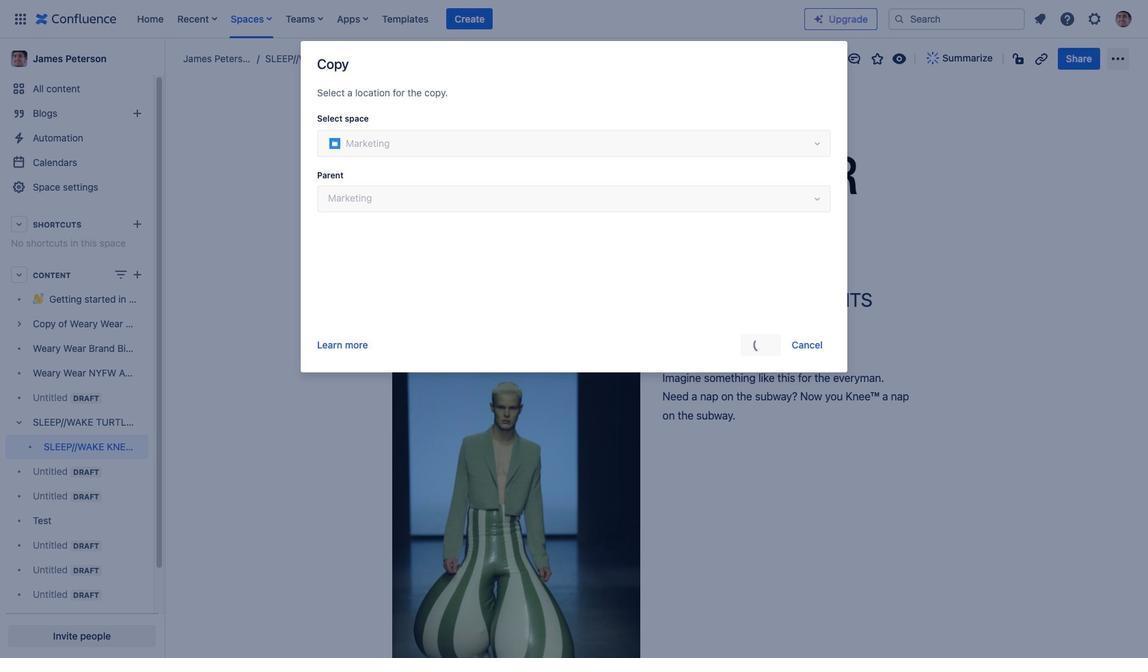 Task type: vqa. For each thing, say whether or not it's contained in the screenshot.
the rightmost list item
yes



Task type: locate. For each thing, give the bounding box(es) containing it.
create a blog image
[[129, 105, 146, 122]]

premium image
[[813, 13, 824, 24]]

list item
[[173, 0, 221, 38], [282, 0, 327, 38], [447, 8, 493, 30]]

group
[[741, 334, 831, 356]]

list item inside list
[[447, 8, 493, 30]]

search image
[[894, 13, 905, 24]]

tree
[[5, 287, 148, 632]]

dialog
[[301, 41, 848, 372]]

1 horizontal spatial list item
[[282, 0, 327, 38]]

list
[[130, 0, 804, 38], [1028, 6, 1140, 31]]

tree item inside space element
[[5, 410, 148, 459]]

confluence image
[[36, 11, 117, 27], [36, 11, 117, 27]]

2 horizontal spatial list item
[[447, 8, 493, 30]]

create a page image
[[129, 267, 146, 283]]

tree item
[[5, 410, 148, 459]]

None search field
[[889, 8, 1025, 30]]

1 horizontal spatial list
[[1028, 6, 1140, 31]]

banner
[[0, 0, 1148, 38]]



Task type: describe. For each thing, give the bounding box(es) containing it.
copy link image
[[1033, 50, 1050, 67]]

global element
[[8, 0, 804, 38]]

tree inside space element
[[5, 287, 148, 632]]

Search field
[[889, 8, 1025, 30]]

0 horizontal spatial list
[[130, 0, 804, 38]]

0 horizontal spatial list item
[[173, 0, 221, 38]]

settings icon image
[[1087, 11, 1103, 27]]

space element
[[0, 38, 164, 658]]

star image
[[869, 50, 886, 67]]



